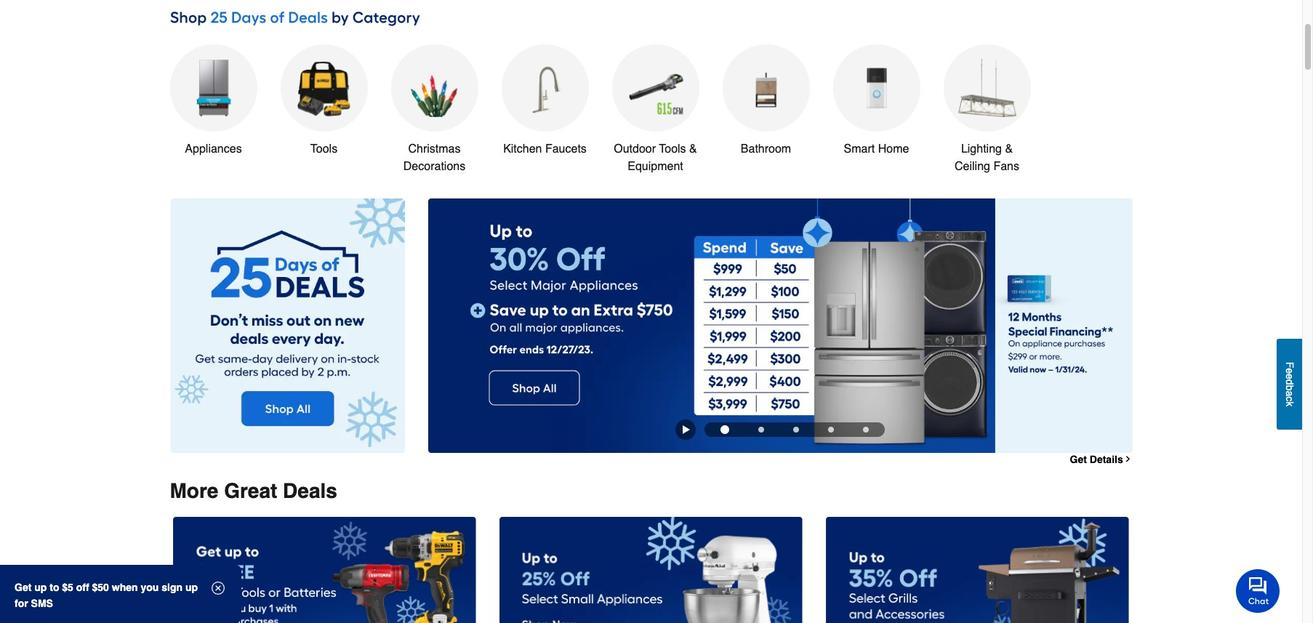 Task type: describe. For each thing, give the bounding box(es) containing it.
a
[[1285, 391, 1296, 396]]

up to 30 percent off select major appliances. plus, save up to an extra $750 on major appliances. image
[[428, 199, 1133, 453]]

c
[[1285, 396, 1296, 401]]

christmas decorations button
[[391, 44, 478, 175]]

get for get up to $5 off $50 when you sign up for sms
[[15, 582, 32, 594]]

25 days of deals. don't miss deals every day. same-day delivery on in-stock orders placed by 2 p m. image
[[170, 199, 405, 453]]

bathroom button
[[723, 44, 810, 158]]

get up to $5 off $50 when you sign up for sms
[[15, 582, 198, 610]]

more great deals
[[170, 479, 337, 502]]

up to 35 percent off select grills and accessories. image
[[826, 517, 1130, 623]]

christmas
[[408, 143, 461, 156]]

you
[[141, 582, 159, 594]]

$50
[[92, 582, 109, 594]]

scroll to item #2 element
[[744, 427, 779, 433]]

ceiling
[[955, 160, 991, 173]]

1 e from the top
[[1285, 368, 1296, 374]]

lighting & ceiling fans image
[[958, 59, 1017, 117]]

for
[[15, 598, 28, 610]]

bathroom
[[741, 143, 792, 156]]

2 e from the top
[[1285, 374, 1296, 379]]

1 tools from the left
[[310, 143, 338, 156]]

arrow right image
[[1106, 326, 1121, 340]]

get details
[[1070, 454, 1124, 465]]

smart
[[844, 143, 875, 156]]

decorations
[[404, 160, 466, 173]]

lighting
[[962, 143, 1002, 156]]

sms
[[31, 598, 53, 610]]

tools image
[[295, 59, 353, 117]]

deals
[[283, 479, 337, 502]]

more
[[170, 479, 219, 502]]

bathroom image
[[737, 59, 795, 117]]

scroll to item #1 element
[[706, 425, 744, 434]]

get up to 2 free select tools or batteries when you buy 1 with select purchases. image
[[173, 517, 476, 623]]

shop 25 days of deals by category image
[[170, 5, 1133, 29]]

christmas decorations
[[404, 143, 466, 173]]

& inside the outdoor tools & equipment
[[690, 143, 697, 156]]

outdoor tools & equipment image
[[627, 59, 685, 117]]

kitchen faucets
[[503, 143, 587, 156]]

appliances image
[[184, 59, 243, 117]]



Task type: vqa. For each thing, say whether or not it's contained in the screenshot.
Outdoor Tools & Equipment BUTTON at top
yes



Task type: locate. For each thing, give the bounding box(es) containing it.
kitchen faucets button
[[502, 44, 589, 158]]

0 horizontal spatial up
[[34, 582, 47, 594]]

e up d
[[1285, 368, 1296, 374]]

2 & from the left
[[1006, 143, 1013, 156]]

tools up equipment
[[659, 143, 686, 156]]

tools inside the outdoor tools & equipment
[[659, 143, 686, 156]]

chevron right image
[[1124, 455, 1133, 464]]

f e e d b a c k
[[1285, 362, 1296, 407]]

scroll to item #5 element
[[849, 427, 884, 433]]

1 horizontal spatial tools
[[659, 143, 686, 156]]

get left details
[[1070, 454, 1087, 465]]

tools
[[310, 143, 338, 156], [659, 143, 686, 156]]

smart home
[[844, 143, 910, 156]]

home
[[878, 143, 910, 156]]

1 horizontal spatial &
[[1006, 143, 1013, 156]]

great
[[224, 479, 277, 502]]

& right "outdoor"
[[690, 143, 697, 156]]

equipment
[[628, 160, 684, 173]]

0 horizontal spatial get
[[15, 582, 32, 594]]

outdoor
[[614, 143, 656, 156]]

1 horizontal spatial get
[[1070, 454, 1087, 465]]

christmas decorations image
[[406, 59, 464, 117]]

scroll to item #3 element
[[779, 427, 814, 433]]

lighting & ceiling fans
[[955, 143, 1020, 173]]

faucets
[[545, 143, 587, 156]]

1 horizontal spatial up
[[185, 582, 198, 594]]

kitchen
[[503, 143, 542, 156]]

k
[[1285, 401, 1296, 407]]

outdoor tools & equipment
[[614, 143, 697, 173]]

off
[[76, 582, 89, 594]]

2 tools from the left
[[659, 143, 686, 156]]

scroll to item #4 element
[[814, 427, 849, 433]]

lighting & ceiling fans button
[[944, 44, 1031, 175]]

2 up from the left
[[185, 582, 198, 594]]

$5
[[62, 582, 73, 594]]

details
[[1090, 454, 1124, 465]]

1 & from the left
[[690, 143, 697, 156]]

get
[[1070, 454, 1087, 465], [15, 582, 32, 594]]

tools button
[[280, 44, 368, 158]]

to
[[50, 582, 59, 594]]

& inside the "lighting & ceiling fans"
[[1006, 143, 1013, 156]]

b
[[1285, 385, 1296, 391]]

0 horizontal spatial &
[[690, 143, 697, 156]]

chat invite button image
[[1237, 569, 1281, 613]]

appliances button
[[170, 44, 257, 158]]

up right sign
[[185, 582, 198, 594]]

appliances
[[185, 143, 242, 156]]

d
[[1285, 379, 1296, 385]]

up left to at the left bottom
[[34, 582, 47, 594]]

1 vertical spatial get
[[15, 582, 32, 594]]

& up fans
[[1006, 143, 1013, 156]]

e up b
[[1285, 374, 1296, 379]]

up
[[34, 582, 47, 594], [185, 582, 198, 594]]

outdoor tools & equipment button
[[612, 44, 699, 175]]

f
[[1285, 362, 1296, 368]]

get details link
[[1070, 454, 1133, 465]]

get inside 'get up to $5 off $50 when you sign up for sms'
[[15, 582, 32, 594]]

tools down tools image
[[310, 143, 338, 156]]

up to 25 percent off select small appliances. image
[[500, 517, 803, 623]]

0 vertical spatial get
[[1070, 454, 1087, 465]]

kitchen faucets image
[[516, 59, 574, 117]]

f e e d b a c k button
[[1277, 339, 1303, 430]]

get for get details
[[1070, 454, 1087, 465]]

when
[[112, 582, 138, 594]]

fans
[[994, 160, 1020, 173]]

smart home button
[[833, 44, 920, 158]]

0 horizontal spatial tools
[[310, 143, 338, 156]]

sign
[[162, 582, 183, 594]]

get up for
[[15, 582, 32, 594]]

&
[[690, 143, 697, 156], [1006, 143, 1013, 156]]

1 up from the left
[[34, 582, 47, 594]]

e
[[1285, 368, 1296, 374], [1285, 374, 1296, 379]]



